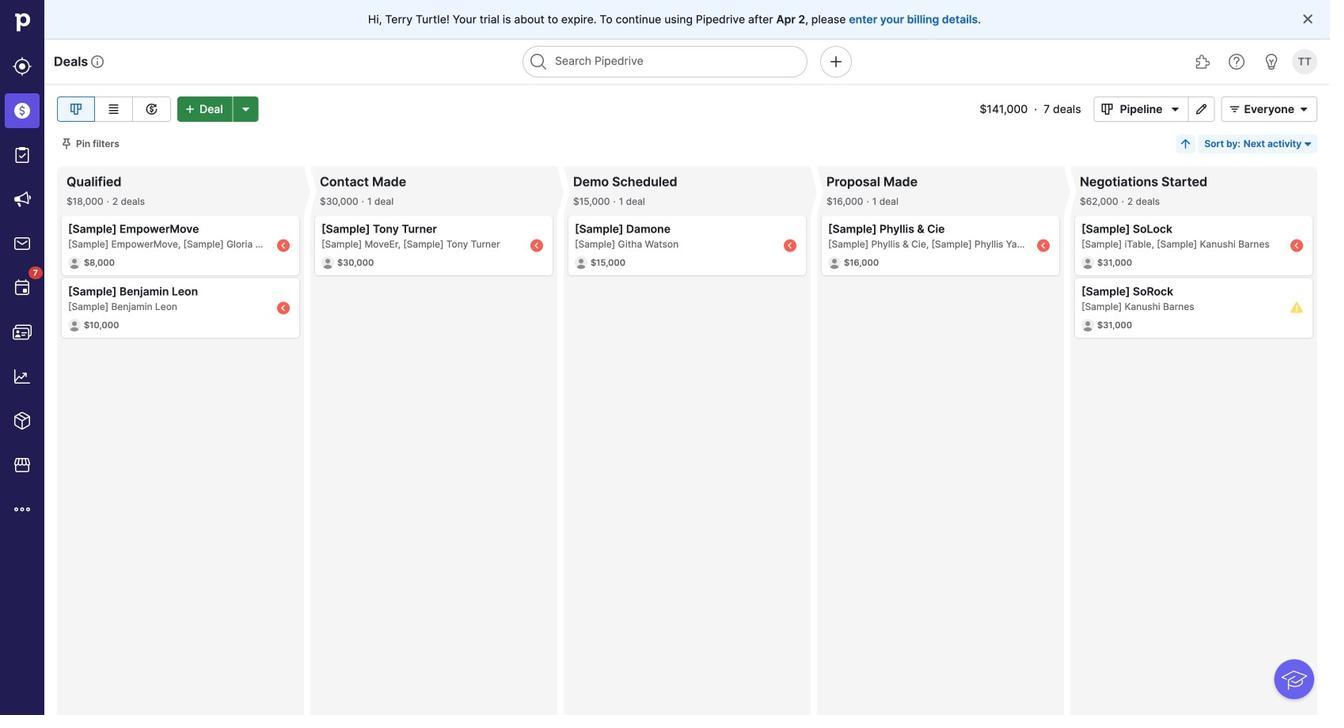 Task type: locate. For each thing, give the bounding box(es) containing it.
deals image
[[13, 101, 32, 120]]

list image
[[104, 100, 123, 119]]

campaigns image
[[13, 190, 32, 209]]

1 vertical spatial color primary image
[[60, 138, 73, 150]]

color undefined image
[[13, 279, 32, 298]]

leads image
[[13, 57, 32, 76]]

0 vertical spatial color primary image
[[1302, 13, 1314, 25]]

home image
[[10, 10, 34, 34]]

projects image
[[13, 146, 32, 165]]

menu item
[[0, 89, 44, 133]]

products image
[[13, 412, 32, 431]]

menu
[[0, 0, 44, 716]]

info image
[[91, 55, 104, 68]]

0 horizontal spatial color primary image
[[60, 138, 73, 150]]

add deal options image
[[236, 103, 255, 116]]

color primary image
[[1098, 103, 1117, 116], [1166, 103, 1185, 116], [1225, 103, 1244, 116], [1294, 103, 1313, 116], [1302, 138, 1314, 150]]

sales assistant image
[[1262, 52, 1281, 71]]

color primary image
[[1302, 13, 1314, 25], [60, 138, 73, 150]]

add deal element
[[177, 97, 259, 122]]

change order image
[[1179, 138, 1192, 150]]

quick help image
[[1227, 52, 1246, 71]]

pipeline image
[[67, 100, 86, 119]]

color primary inverted image
[[181, 103, 200, 116]]



Task type: describe. For each thing, give the bounding box(es) containing it.
insights image
[[13, 367, 32, 386]]

sales inbox image
[[13, 234, 32, 253]]

quick add image
[[827, 52, 846, 71]]

edit pipeline image
[[1192, 103, 1211, 116]]

knowledge center bot, also known as kc bot is an onboarding assistant that allows you to see the list of onboarding items in one place for quick and easy reference. this improves your in-app experience. image
[[1274, 660, 1314, 700]]

forecast image
[[142, 100, 161, 119]]

marketplace image
[[13, 456, 32, 475]]

1 horizontal spatial color primary image
[[1302, 13, 1314, 25]]

Search Pipedrive field
[[523, 46, 808, 78]]

more image
[[13, 500, 32, 519]]

contacts image
[[13, 323, 32, 342]]



Task type: vqa. For each thing, say whether or not it's contained in the screenshot.
grid
no



